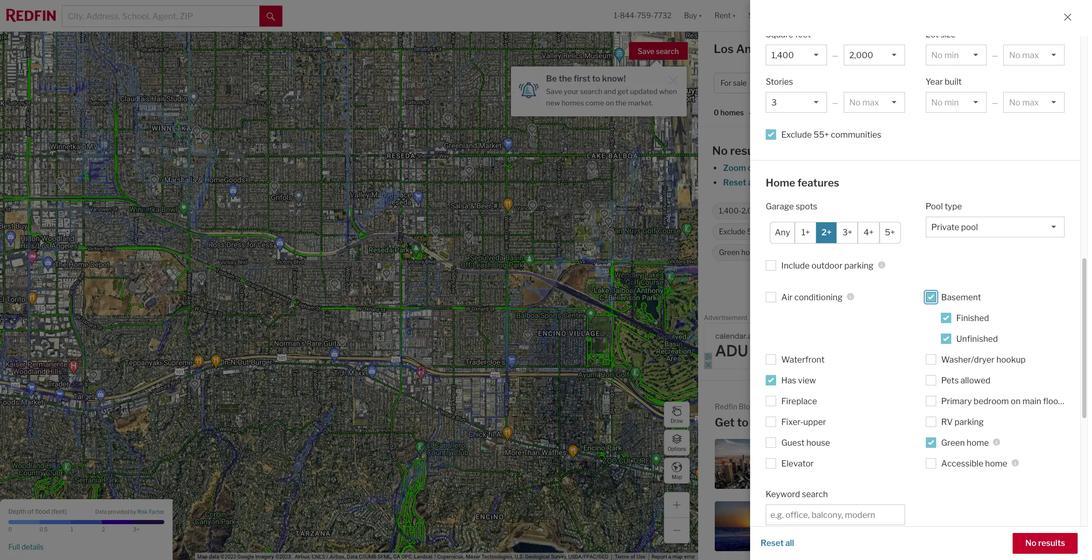 Task type: describe. For each thing, give the bounding box(es) containing it.
guest
[[782, 438, 805, 448]]

has
[[782, 376, 797, 386]]

4+ radio
[[858, 222, 880, 244]]

lot
[[926, 30, 939, 40]]

1 horizontal spatial green home
[[942, 438, 989, 448]]

1 vertical spatial communities
[[763, 227, 807, 236]]

of left 'flood'
[[28, 508, 34, 516]]

13
[[968, 447, 976, 454]]

13 top apartment buildings in the hollywood neighborhood of los angeles, ca link
[[893, 439, 1059, 489]]

year
[[926, 77, 943, 87]]

ca inside "13 top apartment buildings in the hollywood neighborhood of los angeles, ca"
[[997, 474, 1007, 482]]

fireplace
[[782, 397, 817, 406]]

fixer-upper
[[782, 417, 826, 427]]

1-844-759-7732
[[614, 11, 672, 20]]

3 playa vista apartments buildings in los angeles, ca to consider for your next rental
[[790, 509, 879, 544]]

homes inside save your search and get updated when new homes come on the market.
[[562, 99, 584, 107]]

angeles, inside 3 playa vista apartments buildings in los angeles, ca to consider for your next rental
[[841, 518, 868, 526]]

csumb
[[359, 554, 377, 560]]

0 vertical spatial 7
[[879, 207, 883, 216]]

report for report a map error
[[652, 554, 667, 560]]

4+
[[864, 228, 874, 238]]

full details button
[[8, 543, 44, 552]]

0 for 0
[[8, 527, 12, 533]]

0 vertical spatial parking
[[845, 261, 874, 271]]

1 horizontal spatial basement
[[942, 293, 982, 302]]

results inside button
[[1039, 539, 1066, 549]]

stories
[[940, 207, 963, 216]]

remove
[[794, 178, 824, 188]]

1-844-759-7732 link
[[614, 11, 672, 20]]

— for square feet
[[832, 51, 839, 60]]

in inside "13 top apartment buildings in the hollywood neighborhood of los angeles, ca"
[[968, 456, 974, 464]]

of inside zoom out reset all filters or remove one of your filters below to see more homes
[[842, 178, 850, 188]]

los left angeles
[[911, 284, 926, 294]]

more inside zoom out reset all filters or remove one of your filters below to see more homes
[[946, 178, 966, 188]]

sq.
[[764, 207, 774, 216]]

reset inside 'button'
[[761, 539, 784, 549]]

spots
[[796, 202, 818, 211]]

3+ stories
[[929, 207, 963, 216]]

have
[[967, 227, 985, 236]]

0 homes • sort : recommended
[[714, 108, 828, 118]]

angeles, inside "13 top apartment buildings in the hollywood neighborhood of los angeles, ca"
[[968, 474, 996, 482]]

have view
[[967, 227, 1002, 236]]

to inside dialog
[[592, 74, 601, 84]]

the inside "13 top apartment buildings in the hollywood neighborhood of los angeles, ca"
[[975, 456, 986, 464]]

market
[[958, 45, 987, 55]]

2+
[[822, 228, 832, 238]]

waterfront
[[782, 355, 825, 365]]

accessible
[[942, 459, 984, 469]]

submit search image
[[267, 12, 275, 21]]

0 vertical spatial redfin
[[823, 207, 846, 216]]

be the first to know! dialog
[[511, 60, 687, 116]]

0 horizontal spatial feet
[[53, 508, 65, 516]]

of inside "13 top apartment buildings in the hollywood neighborhood of los angeles, ca"
[[1015, 465, 1022, 473]]

top
[[977, 447, 989, 454]]

beds / baths button
[[887, 73, 957, 94]]

ca inside 7 westlake apartment buildings in los angeles, ca to consider for your next rental
[[1048, 518, 1058, 526]]

beds / baths
[[894, 79, 937, 88]]

a
[[669, 554, 671, 560]]

draw
[[671, 418, 683, 424]]

when
[[659, 87, 677, 96]]

los angeles, ca homes for sale
[[714, 42, 888, 56]]

in inside 3 playa vista apartments buildings in los angeles, ca to consider for your next rental
[[821, 518, 826, 526]]

guest house
[[782, 438, 830, 448]]

get
[[618, 87, 629, 96]]

pets
[[942, 376, 959, 386]]

recommended
[[775, 108, 828, 117]]

features
[[798, 177, 840, 189]]

map
[[673, 554, 683, 560]]

of left 'use'
[[631, 554, 636, 560]]

1+
[[802, 228, 810, 238]]

hollywood
[[987, 456, 1021, 464]]

for inside 3 playa vista apartments buildings in los angeles, ca to consider for your next rental
[[828, 527, 837, 535]]

1+ radio
[[795, 222, 817, 244]]

homes inside 0 homes • sort : recommended
[[721, 108, 744, 117]]

market.
[[628, 99, 653, 107]]

price button
[[771, 73, 815, 94]]

0 for 0 homes • sort : recommended
[[714, 108, 719, 117]]

angeles
[[927, 284, 959, 294]]

square feet
[[766, 30, 811, 40]]

reset all filters button
[[723, 178, 782, 188]]

0 vertical spatial no
[[712, 144, 728, 158]]

City, Address, School, Agent, ZIP search field
[[62, 6, 260, 27]]

landsat
[[414, 554, 433, 560]]

2 ©2023 from the left
[[275, 554, 291, 560]]

no inside no results button
[[1026, 539, 1037, 549]]

apartment for 7
[[1005, 509, 1040, 517]]

2 vertical spatial 3+
[[133, 527, 139, 533]]

no results button
[[1013, 534, 1078, 554]]

— for stories
[[832, 98, 839, 107]]

save for save your search and get updated when new homes come on the market.
[[546, 87, 563, 96]]

1 vertical spatial on
[[1011, 397, 1021, 406]]

remove basement image
[[944, 229, 951, 235]]

factor
[[149, 509, 164, 516]]

1 horizontal spatial communities
[[831, 130, 882, 140]]

1 vertical spatial more
[[1043, 403, 1064, 413]]

the inside save your search and get updated when new homes come on the market.
[[616, 99, 627, 107]]

ca down square feet
[[786, 42, 803, 56]]

buildings inside 7 westlake apartment buildings in los angeles, ca to consider for your next rental
[[968, 518, 998, 526]]

search for keyword search
[[802, 490, 828, 500]]

angeles, inside discover 14 koreatown apartment buildings in los angeles, ca
[[790, 470, 818, 477]]

map region
[[0, 0, 761, 561]]

los inside 3 playa vista apartments buildings in los angeles, ca to consider for your next rental
[[828, 518, 839, 526]]

,
[[292, 554, 293, 560]]

know
[[751, 416, 781, 430]]

use
[[637, 554, 646, 560]]

1 vertical spatial exclude 55+ communities
[[719, 227, 807, 236]]

2 filters from the left
[[871, 178, 893, 188]]

e.g. office, balcony, modern text field
[[771, 510, 900, 520]]

(
[[51, 508, 53, 516]]

out
[[748, 163, 761, 173]]

your inside 3 playa vista apartments buildings in los angeles, ca to consider for your next rental
[[839, 527, 853, 535]]

first
[[574, 74, 591, 84]]

0 horizontal spatial no results
[[712, 144, 768, 158]]

7732
[[654, 11, 672, 20]]

u.s.
[[515, 554, 524, 560]]

discover 14 koreatown apartment buildings in los angeles, ca
[[790, 451, 876, 477]]

13 top apartment buildings in the hollywood neighborhood of los angeles, ca
[[968, 447, 1056, 482]]

read more link
[[1021, 402, 1072, 414]]

get
[[715, 416, 735, 430]]

on
[[812, 207, 822, 216]]

0 vertical spatial home
[[742, 248, 761, 257]]

usda/fpac/geo
[[569, 554, 609, 560]]

next inside 3 playa vista apartments buildings in los angeles, ca to consider for your next rental
[[855, 527, 870, 535]]

to down blog
[[737, 416, 749, 430]]

keyword
[[766, 490, 800, 500]]

7 westlake apartment buildings in los angeles, ca to consider for your next rental link
[[893, 502, 1059, 552]]

sale
[[864, 42, 888, 56]]

buildings inside discover 14 koreatown apartment buildings in los angeles, ca
[[826, 460, 856, 468]]

air conditioning
[[782, 293, 843, 302]]

Any radio
[[770, 222, 795, 244]]

options
[[668, 446, 687, 452]]

on inside save your search and get updated when new homes come on the market.
[[606, 99, 614, 107]]

search inside save your search and get updated when new homes come on the market.
[[580, 87, 603, 96]]

home for guest house
[[967, 438, 989, 448]]

for sale button
[[714, 73, 767, 94]]

1-
[[614, 11, 620, 20]]

buildings inside "13 top apartment buildings in the hollywood neighborhood of los angeles, ca"
[[1027, 447, 1056, 454]]

0 horizontal spatial /
[[326, 554, 328, 560]]

for inside 7 westlake apartment buildings in los angeles, ca to consider for your next rental
[[1006, 527, 1016, 535]]

pets allowed
[[942, 376, 991, 386]]

option group containing any
[[770, 222, 901, 244]]

imagery
[[255, 554, 274, 560]]

homes inside zoom out reset all filters or remove one of your filters below to see more homes
[[968, 178, 995, 188]]

•
[[749, 109, 752, 118]]

one
[[825, 178, 840, 188]]

759-
[[637, 11, 654, 20]]

3+ for 3+ option
[[843, 228, 853, 238]]

discover
[[790, 451, 818, 459]]

on redfin less than 7 days
[[812, 207, 901, 216]]

stories
[[766, 77, 794, 87]]

hookup
[[997, 355, 1026, 365]]

1 airbus, from the left
[[295, 554, 311, 560]]

0 horizontal spatial green
[[719, 248, 740, 257]]

1 vertical spatial green
[[942, 438, 965, 448]]

0 horizontal spatial 55+
[[747, 227, 761, 236]]

keyword search
[[766, 490, 828, 500]]

1 vertical spatial exclude
[[719, 227, 746, 236]]



Task type: locate. For each thing, give the bounding box(es) containing it.
0 vertical spatial data
[[95, 509, 107, 516]]

outdoor
[[812, 261, 843, 271]]

bedroom
[[974, 397, 1009, 406]]

0 vertical spatial view
[[986, 227, 1002, 236]]

city guide link
[[1031, 44, 1073, 57]]

1 horizontal spatial 0
[[714, 108, 719, 117]]

0 horizontal spatial filters
[[759, 178, 782, 188]]

homes left •
[[721, 108, 744, 117]]

green down the 1,400-
[[719, 248, 740, 257]]

buildings down westlake
[[968, 518, 998, 526]]

0 vertical spatial your
[[564, 87, 579, 96]]

0 horizontal spatial reset
[[723, 178, 747, 188]]

for sale
[[721, 79, 747, 88]]

2 vertical spatial search
[[802, 490, 828, 500]]

opc,
[[402, 554, 413, 560]]

los down vista
[[828, 518, 839, 526]]

apartment up hollywood
[[991, 447, 1026, 454]]

on down and
[[606, 99, 614, 107]]

in down the 13
[[968, 456, 974, 464]]

all inside 'button'
[[786, 539, 794, 549]]

ca
[[786, 42, 803, 56], [855, 416, 872, 430], [819, 470, 829, 477], [997, 474, 1007, 482], [870, 518, 879, 526], [1048, 518, 1058, 526], [393, 554, 400, 560]]

survey,
[[551, 554, 567, 560]]

angeles, down elevator
[[790, 470, 818, 477]]

/
[[913, 79, 916, 88], [326, 554, 328, 560], [434, 554, 436, 560]]

on left main
[[1011, 397, 1021, 406]]

0 horizontal spatial the
[[559, 74, 572, 84]]

save search button
[[629, 42, 688, 60]]

2 vertical spatial apartment
[[1005, 509, 1040, 517]]

of down hollywood
[[1015, 465, 1022, 473]]

buildings down 'playa'
[[790, 518, 819, 526]]

0 horizontal spatial search
[[580, 87, 603, 96]]

ca down neighborhood
[[997, 474, 1007, 482]]

to inside 7 westlake apartment buildings in los angeles, ca to consider for your next rental
[[968, 527, 975, 535]]

1 ©2023 from the left
[[221, 554, 236, 560]]

to down westlake
[[968, 527, 975, 535]]

7 left westlake
[[968, 509, 972, 517]]

2 consider from the left
[[976, 527, 1005, 535]]

buildings down the read more link
[[1027, 447, 1056, 454]]

los up guest
[[783, 416, 803, 430]]

0 horizontal spatial more
[[946, 178, 966, 188]]

risk
[[137, 509, 148, 516]]

1 vertical spatial 0
[[8, 527, 12, 533]]

consider inside 7 westlake apartment buildings in los angeles, ca to consider for your next rental
[[976, 527, 1005, 535]]

2 airbus, from the left
[[330, 554, 346, 560]]

1 horizontal spatial your
[[1017, 527, 1032, 535]]

rental down 'playa'
[[790, 536, 811, 544]]

1 vertical spatial redfin
[[828, 284, 853, 294]]

green left the 13
[[942, 438, 965, 448]]

1 vertical spatial feet
[[53, 508, 65, 516]]

green home down the 1,400-
[[719, 248, 761, 257]]

los inside discover 14 koreatown apartment buildings in los angeles, ca
[[864, 460, 876, 468]]

0 vertical spatial more
[[946, 178, 966, 188]]

1 horizontal spatial the
[[616, 99, 627, 107]]

read
[[1021, 403, 1041, 413]]

0 horizontal spatial all
[[748, 178, 757, 188]]

options button
[[664, 430, 690, 456]]

to inside zoom out reset all filters or remove one of your filters below to see more homes
[[920, 178, 928, 188]]

/ right cnes
[[326, 554, 328, 560]]

home down top
[[986, 459, 1008, 469]]

redfin right on at the right top
[[823, 207, 846, 216]]

remove private pool image
[[882, 229, 888, 235]]

airbus, right cnes
[[330, 554, 346, 560]]

1 horizontal spatial parking
[[955, 417, 984, 427]]

apartment for 13
[[991, 447, 1026, 454]]

your inside save your search and get updated when new homes come on the market.
[[564, 87, 579, 96]]

home features
[[766, 177, 840, 189]]

0 vertical spatial green home
[[719, 248, 761, 257]]

0 horizontal spatial parking
[[845, 261, 874, 271]]

main
[[1023, 397, 1042, 406]]

home
[[742, 248, 761, 257], [967, 438, 989, 448], [986, 459, 1008, 469]]

1 horizontal spatial rental
[[968, 536, 989, 544]]

0 vertical spatial exclude 55+ communities
[[782, 130, 882, 140]]

homes right new
[[562, 99, 584, 107]]

home up accessible home
[[967, 438, 989, 448]]

1 next from the left
[[855, 527, 870, 535]]

1 vertical spatial results
[[1039, 539, 1066, 549]]

55+ down 2,000
[[747, 227, 761, 236]]

1 horizontal spatial your
[[852, 178, 869, 188]]

green home down rv parking
[[942, 438, 989, 448]]

los up apartments
[[864, 460, 876, 468]]

1 horizontal spatial consider
[[976, 527, 1005, 535]]

new
[[546, 99, 560, 107]]

0 horizontal spatial on
[[606, 99, 614, 107]]

of right one
[[842, 178, 850, 188]]

3+ radio
[[837, 222, 858, 244]]

1 filters from the left
[[759, 178, 782, 188]]

1 horizontal spatial airbus,
[[330, 554, 346, 560]]

view right have
[[986, 227, 1002, 236]]

1 horizontal spatial exclude
[[782, 130, 812, 140]]

0 vertical spatial reset
[[723, 178, 747, 188]]

0 vertical spatial feet
[[795, 30, 811, 40]]

1 horizontal spatial on
[[1011, 397, 1021, 406]]

no results inside no results button
[[1026, 539, 1066, 549]]

1 consider from the left
[[798, 527, 827, 535]]

to right first
[[592, 74, 601, 84]]

0 horizontal spatial next
[[855, 527, 870, 535]]

2 next from the left
[[1033, 527, 1048, 535]]

0 horizontal spatial 7
[[879, 207, 883, 216]]

ca up no results button
[[1048, 518, 1058, 526]]

filters left the "below"
[[871, 178, 893, 188]]

0 vertical spatial save
[[638, 47, 655, 56]]

consider inside 3 playa vista apartments buildings in los angeles, ca to consider for your next rental
[[798, 527, 827, 535]]

private
[[836, 227, 860, 236]]

map data ©2023 google  imagery ©2023 , airbus, cnes / airbus, data csumb sfml, ca opc, landsat / copernicus, maxar technologies, u.s. geological survey, usda/fpac/geo
[[197, 554, 609, 560]]

airbus, right ,
[[295, 554, 311, 560]]

westlake
[[974, 509, 1004, 517]]

1 vertical spatial save
[[546, 87, 563, 96]]

angeles, inside 7 westlake apartment buildings in los angeles, ca to consider for your next rental
[[1019, 518, 1047, 526]]

1 vertical spatial data
[[347, 554, 358, 560]]

zoom out button
[[723, 163, 762, 173]]

/ right 'beds'
[[913, 79, 916, 88]]

)
[[65, 508, 67, 516]]

rental down westlake
[[968, 536, 989, 544]]

the down get
[[616, 99, 627, 107]]

report inside button
[[1060, 316, 1076, 322]]

0 vertical spatial 0
[[714, 108, 719, 117]]

1 vertical spatial no results
[[1026, 539, 1066, 549]]

search down 7732
[[656, 47, 679, 56]]

apartment right westlake
[[1005, 509, 1040, 517]]

communities
[[831, 130, 882, 140], [763, 227, 807, 236]]

0 left •
[[714, 108, 719, 117]]

consider
[[798, 527, 827, 535], [976, 527, 1005, 535]]

data left provided in the left of the page
[[95, 509, 107, 516]]

geological
[[525, 554, 550, 560]]

for
[[721, 79, 732, 88]]

los right neighborhood
[[1023, 465, 1035, 473]]

map left data
[[197, 554, 208, 560]]

google image
[[3, 547, 37, 561]]

exclude 55+ communities down the recommended button
[[782, 130, 882, 140]]

0 vertical spatial homes
[[562, 99, 584, 107]]

ad region
[[704, 323, 1083, 370]]

reset inside zoom out reset all filters or remove one of your filters below to see more homes
[[723, 178, 747, 188]]

search up the come
[[580, 87, 603, 96]]

0 vertical spatial basement
[[905, 227, 940, 236]]

green home
[[719, 248, 761, 257], [942, 438, 989, 448]]

1 vertical spatial all
[[786, 539, 794, 549]]

maxar
[[466, 554, 480, 560]]

1 horizontal spatial all
[[786, 539, 794, 549]]

list box
[[766, 45, 827, 66], [844, 45, 905, 66], [926, 45, 987, 66], [1004, 45, 1065, 66], [766, 92, 827, 113], [844, 92, 905, 113], [926, 92, 987, 113], [1004, 92, 1065, 113], [926, 217, 1065, 237]]

55+ down the recommended button
[[814, 130, 829, 140]]

to down 3
[[790, 527, 797, 535]]

reset all
[[761, 539, 794, 549]]

apartments
[[833, 509, 871, 517]]

0 horizontal spatial green home
[[719, 248, 761, 257]]

exclude down recommended
[[782, 130, 812, 140]]

0 horizontal spatial map
[[197, 554, 208, 560]]

ca down 14
[[819, 470, 829, 477]]

redfin blog
[[715, 403, 755, 411]]

map down options
[[672, 474, 682, 480]]

baths
[[917, 79, 937, 88]]

days
[[885, 207, 901, 216]]

in inside 7 westlake apartment buildings in los angeles, ca to consider for your next rental
[[999, 518, 1005, 526]]

0 vertical spatial exclude
[[782, 130, 812, 140]]

buildings down the koreatown
[[826, 460, 856, 468]]

view for have view
[[986, 227, 1002, 236]]

angeles, down square at the right of the page
[[736, 42, 784, 56]]

2 vertical spatial the
[[975, 456, 986, 464]]

search up vista
[[802, 490, 828, 500]]

view for has view
[[798, 376, 816, 386]]

0 vertical spatial communities
[[831, 130, 882, 140]]

los up no results button
[[1006, 518, 1018, 526]]

no
[[712, 144, 728, 158], [1026, 539, 1037, 549]]

home for elevator
[[986, 459, 1008, 469]]

green
[[719, 248, 740, 257], [942, 438, 965, 448]]

1 horizontal spatial next
[[1033, 527, 1048, 535]]

rental inside 3 playa vista apartments buildings in los angeles, ca to consider for your next rental
[[790, 536, 811, 544]]

1 horizontal spatial green
[[942, 438, 965, 448]]

1,400-2,000 sq. ft.
[[719, 207, 782, 216]]

3+ right 2+
[[843, 228, 853, 238]]

0 horizontal spatial exclude
[[719, 227, 746, 236]]

5+ radio
[[880, 222, 901, 244]]

0 up full
[[8, 527, 12, 533]]

los
[[714, 42, 734, 56], [911, 284, 926, 294], [783, 416, 803, 430], [864, 460, 876, 468], [1023, 465, 1035, 473], [828, 518, 839, 526], [1006, 518, 1018, 526]]

0.5
[[40, 527, 48, 533]]

exclude 55+ communities down sq.
[[719, 227, 807, 236]]

0 vertical spatial results
[[730, 144, 768, 158]]

depth
[[8, 508, 26, 516]]

ca inside 3 playa vista apartments buildings in los angeles, ca to consider for your next rental
[[870, 518, 879, 526]]

city
[[1031, 45, 1047, 55]]

ca left opc, in the bottom of the page
[[393, 554, 400, 560]]

1 horizontal spatial report
[[1060, 316, 1076, 322]]

apartment inside "13 top apartment buildings in the hollywood neighborhood of los angeles, ca"
[[991, 447, 1026, 454]]

3+ inside 3+ option
[[843, 228, 853, 238]]

your down first
[[564, 87, 579, 96]]

1 rental from the left
[[790, 536, 811, 544]]

the down top
[[975, 456, 986, 464]]

view right has in the bottom right of the page
[[798, 376, 816, 386]]

basement left remove basement icon
[[905, 227, 940, 236]]

air
[[782, 293, 793, 302]]

0 horizontal spatial view
[[798, 376, 816, 386]]

1 vertical spatial your
[[852, 178, 869, 188]]

apartment inside 7 westlake apartment buildings in los angeles, ca to consider for your next rental
[[1005, 509, 1040, 517]]

los angeles
[[911, 284, 959, 294]]

/ inside button
[[913, 79, 916, 88]]

report for report ad
[[1060, 316, 1076, 322]]

redfin for redfin
[[828, 284, 853, 294]]

playa
[[796, 509, 813, 517]]

map for map
[[672, 474, 682, 480]]

los angeles link
[[911, 284, 959, 294]]

0 horizontal spatial consider
[[798, 527, 827, 535]]

rv
[[942, 417, 953, 427]]

1 horizontal spatial ©2023
[[275, 554, 291, 560]]

report ad button
[[1060, 316, 1083, 324]]

private pool
[[836, 227, 877, 236]]

1 horizontal spatial no results
[[1026, 539, 1066, 549]]

your inside zoom out reset all filters or remove one of your filters below to see more homes
[[852, 178, 869, 188]]

conditioning
[[795, 293, 843, 302]]

search inside button
[[656, 47, 679, 56]]

0 vertical spatial the
[[559, 74, 572, 84]]

save up new
[[546, 87, 563, 96]]

full details
[[8, 543, 44, 552]]

consider down 'playa'
[[798, 527, 827, 535]]

data
[[95, 509, 107, 516], [347, 554, 358, 560]]

basement up finished
[[942, 293, 982, 302]]

buildings inside 3 playa vista apartments buildings in los angeles, ca to consider for your next rental
[[790, 518, 819, 526]]

more right see
[[946, 178, 966, 188]]

0 inside 0 homes • sort : recommended
[[714, 108, 719, 117]]

1 horizontal spatial 3+
[[843, 228, 853, 238]]

1 vertical spatial the
[[616, 99, 627, 107]]

fixer-
[[782, 417, 804, 427]]

all inside zoom out reset all filters or remove one of your filters below to see more homes
[[748, 178, 757, 188]]

in down the koreatown
[[857, 460, 863, 468]]

0 horizontal spatial data
[[95, 509, 107, 516]]

your right one
[[852, 178, 869, 188]]

0 vertical spatial on
[[606, 99, 614, 107]]

1 your from the left
[[839, 527, 853, 535]]

3+ left stories
[[929, 207, 938, 216]]

or
[[784, 178, 792, 188]]

less
[[847, 207, 861, 216]]

get to know los angeles, ca
[[715, 416, 872, 430]]

map inside button
[[672, 474, 682, 480]]

2 horizontal spatial /
[[913, 79, 916, 88]]

in inside discover 14 koreatown apartment buildings in los angeles, ca
[[857, 460, 863, 468]]

sfml,
[[378, 554, 392, 560]]

feet right 'flood'
[[53, 508, 65, 516]]

los up for
[[714, 42, 734, 56]]

see
[[930, 178, 944, 188]]

1 horizontal spatial 7
[[968, 509, 972, 517]]

1 horizontal spatial feet
[[795, 30, 811, 40]]

1 horizontal spatial for
[[846, 42, 862, 56]]

ca inside discover 14 koreatown apartment buildings in los angeles, ca
[[819, 470, 829, 477]]

2 horizontal spatial homes
[[968, 178, 995, 188]]

map for map data ©2023 google  imagery ©2023 , airbus, cnes / airbus, data csumb sfml, ca opc, landsat / copernicus, maxar technologies, u.s. geological survey, usda/fpac/geo
[[197, 554, 208, 560]]

next inside 7 westlake apartment buildings in los angeles, ca to consider for your next rental
[[1033, 527, 1048, 535]]

2
[[102, 527, 105, 533]]

1 horizontal spatial reset
[[761, 539, 784, 549]]

lot size
[[926, 30, 956, 40]]

2 horizontal spatial for
[[1006, 527, 1016, 535]]

2 your from the left
[[1017, 527, 1032, 535]]

updated
[[630, 87, 658, 96]]

search for save search
[[656, 47, 679, 56]]

homes right see
[[968, 178, 995, 188]]

than
[[862, 207, 877, 216]]

1 vertical spatial view
[[798, 376, 816, 386]]

primary
[[942, 397, 972, 406]]

0 vertical spatial 55+
[[814, 130, 829, 140]]

any
[[775, 228, 790, 238]]

redfin for redfin blog
[[715, 403, 737, 411]]

garage spots
[[766, 202, 818, 211]]

0
[[714, 108, 719, 117], [8, 527, 12, 533]]

0 vertical spatial report
[[1060, 316, 1076, 322]]

the right be
[[559, 74, 572, 84]]

1 vertical spatial map
[[197, 554, 208, 560]]

parking
[[845, 261, 874, 271], [955, 417, 984, 427]]

2,000
[[742, 207, 763, 216]]

save inside save your search and get updated when new homes come on the market.
[[546, 87, 563, 96]]

communities down ft.
[[763, 227, 807, 236]]

to inside 3 playa vista apartments buildings in los angeles, ca to consider for your next rental
[[790, 527, 797, 535]]

parking up redfin link
[[845, 261, 874, 271]]

/ right landsat
[[434, 554, 436, 560]]

provided
[[108, 509, 129, 516]]

angeles, down neighborhood
[[968, 474, 996, 482]]

1 vertical spatial homes
[[721, 108, 744, 117]]

angeles, up house
[[806, 416, 853, 430]]

2+ radio
[[816, 222, 838, 244]]

neighborhood
[[968, 465, 1014, 473]]

washer/dryer
[[942, 355, 995, 365]]

rental inside 7 westlake apartment buildings in los angeles, ca to consider for your next rental
[[968, 536, 989, 544]]

report left ad
[[1060, 316, 1076, 322]]

cnes
[[312, 554, 325, 560]]

1 vertical spatial reset
[[761, 539, 784, 549]]

1 vertical spatial 55+
[[747, 227, 761, 236]]

0 horizontal spatial 3+
[[133, 527, 139, 533]]

angeles, up no results button
[[1019, 518, 1047, 526]]

14
[[819, 451, 827, 459]]

— for year built
[[992, 98, 999, 107]]

option group
[[770, 222, 901, 244]]

details
[[21, 543, 44, 552]]

filters left or on the top right
[[759, 178, 782, 188]]

0 horizontal spatial rental
[[790, 536, 811, 544]]

ca up the koreatown
[[855, 416, 872, 430]]

1 horizontal spatial 55+
[[814, 130, 829, 140]]

apartment down 'discover'
[[790, 460, 825, 468]]

more right main
[[1043, 403, 1064, 413]]

read more
[[1021, 403, 1064, 413]]

communities up zoom out reset all filters or remove one of your filters below to see more homes
[[831, 130, 882, 140]]

2 rental from the left
[[968, 536, 989, 544]]

remove 1,400-2,000 sq. ft. image
[[789, 208, 795, 214]]

los inside 7 westlake apartment buildings in los angeles, ca to consider for your next rental
[[1006, 518, 1018, 526]]

0 horizontal spatial report
[[652, 554, 667, 560]]

7 right the than
[[879, 207, 883, 216]]

come
[[586, 99, 604, 107]]

1 horizontal spatial /
[[434, 554, 436, 560]]

garage
[[766, 202, 794, 211]]

apartment inside discover 14 koreatown apartment buildings in los angeles, ca
[[790, 460, 825, 468]]

redfin down include outdoor parking
[[828, 284, 853, 294]]

©2023
[[221, 554, 236, 560], [275, 554, 291, 560]]

to left see
[[920, 178, 928, 188]]

1 horizontal spatial map
[[672, 474, 682, 480]]

2 horizontal spatial 3+
[[929, 207, 938, 216]]

1 horizontal spatial data
[[347, 554, 358, 560]]

3+ for 3+ stories
[[929, 207, 938, 216]]

remove exclude 55+ communities image
[[813, 229, 819, 235]]

7 inside 7 westlake apartment buildings in los angeles, ca to consider for your next rental
[[968, 509, 972, 517]]

ca down apartments
[[870, 518, 879, 526]]

consider down westlake
[[976, 527, 1005, 535]]

square
[[766, 30, 794, 40]]

los inside "13 top apartment buildings in the hollywood neighborhood of los angeles, ca"
[[1023, 465, 1035, 473]]

0 vertical spatial no results
[[712, 144, 768, 158]]

home down 1,400-2,000 sq. ft. on the right top of the page
[[742, 248, 761, 257]]

save inside save search button
[[638, 47, 655, 56]]

save down 759-
[[638, 47, 655, 56]]

0 horizontal spatial your
[[564, 87, 579, 96]]

allowed
[[961, 376, 991, 386]]

your inside 7 westlake apartment buildings in los angeles, ca to consider for your next rental
[[1017, 527, 1032, 535]]

844-
[[620, 11, 637, 20]]

©2023 right data
[[221, 554, 236, 560]]

pool
[[862, 227, 877, 236]]

save for save search
[[638, 47, 655, 56]]

report left a
[[652, 554, 667, 560]]

— for lot size
[[992, 51, 999, 60]]

1 horizontal spatial save
[[638, 47, 655, 56]]

in down vista
[[821, 518, 826, 526]]

0 horizontal spatial for
[[828, 527, 837, 535]]



Task type: vqa. For each thing, say whether or not it's contained in the screenshot.
2nd up to $10,000 from the bottom of the Available Programs dialog
no



